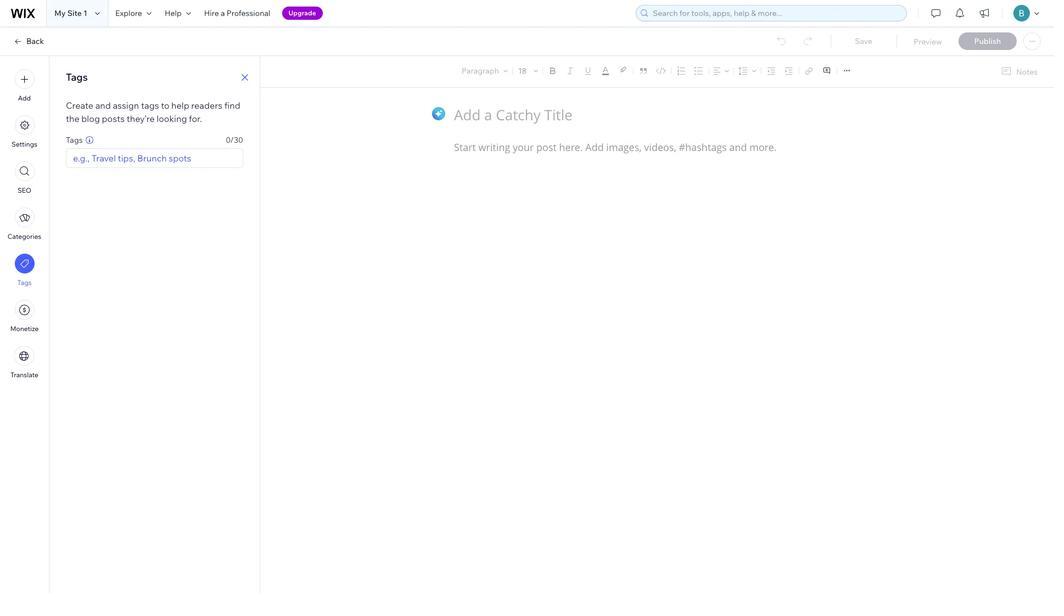 Task type: locate. For each thing, give the bounding box(es) containing it.
tags up e.g.,
[[66, 135, 83, 145]]

paragraph button
[[460, 63, 510, 79]]

spots
[[169, 153, 191, 164]]

help button
[[158, 0, 198, 26]]

add
[[18, 94, 31, 102]]

assign
[[113, 100, 139, 111]]

tags
[[66, 71, 88, 83], [66, 135, 83, 145], [17, 278, 32, 287]]

0 vertical spatial tags
[[66, 71, 88, 83]]

travel
[[92, 153, 116, 164]]

site
[[67, 8, 82, 18]]

e.g., travel tips, brunch spots button
[[73, 152, 191, 165]]

settings
[[12, 140, 37, 148]]

1
[[84, 8, 87, 18]]

back button
[[13, 36, 44, 46]]

tags up monetize "button"
[[17, 278, 32, 287]]

and
[[95, 100, 111, 111]]

hire a professional link
[[198, 0, 277, 26]]

tags
[[141, 100, 159, 111]]

translate
[[10, 371, 38, 379]]

help
[[165, 8, 182, 18]]

2 vertical spatial tags
[[17, 278, 32, 287]]

help
[[171, 100, 189, 111]]

hire a professional
[[204, 8, 271, 18]]

seo button
[[15, 161, 34, 194]]

/
[[230, 135, 234, 145]]

looking
[[157, 113, 187, 124]]

my site 1
[[54, 8, 87, 18]]

tags up create
[[66, 71, 88, 83]]

1 vertical spatial tags
[[66, 135, 83, 145]]

categories
[[8, 232, 41, 241]]

upgrade
[[289, 9, 316, 17]]

0 / 30
[[226, 135, 243, 145]]

translate button
[[10, 346, 38, 379]]

tags button
[[15, 254, 34, 287]]

my
[[54, 8, 66, 18]]

create and assign tags to help readers find the blog posts they're looking for.
[[66, 100, 240, 124]]

0
[[226, 135, 230, 145]]

they're
[[127, 113, 155, 124]]

e.g., travel tips, brunch spots
[[73, 153, 191, 164]]

add button
[[15, 69, 34, 102]]

menu
[[0, 63, 49, 386]]

back
[[26, 36, 44, 46]]

e.g.,
[[73, 153, 90, 164]]



Task type: vqa. For each thing, say whether or not it's contained in the screenshot.
Explore
yes



Task type: describe. For each thing, give the bounding box(es) containing it.
readers
[[191, 100, 222, 111]]

a
[[221, 8, 225, 18]]

Tags field
[[195, 149, 239, 168]]

seo
[[18, 186, 31, 194]]

Search for tools, apps, help & more... field
[[650, 5, 903, 21]]

paragraph
[[462, 66, 499, 76]]

tags inside button
[[17, 278, 32, 287]]

monetize button
[[10, 300, 39, 333]]

posts
[[102, 113, 125, 124]]

tips,
[[118, 153, 135, 164]]

categories button
[[8, 208, 41, 241]]

brunch
[[137, 153, 167, 164]]

monetize
[[10, 325, 39, 333]]

notes button
[[997, 64, 1041, 79]]

the
[[66, 113, 79, 124]]

upgrade button
[[282, 7, 323, 20]]

to
[[161, 100, 169, 111]]

settings button
[[12, 115, 37, 148]]

30
[[234, 135, 243, 145]]

for.
[[189, 113, 202, 124]]

notes
[[1017, 67, 1038, 77]]

blog
[[81, 113, 100, 124]]

create
[[66, 100, 93, 111]]

hire
[[204, 8, 219, 18]]

Add a Catchy Title text field
[[454, 105, 849, 124]]

explore
[[115, 8, 142, 18]]

professional
[[227, 8, 271, 18]]

menu containing add
[[0, 63, 49, 386]]

find
[[224, 100, 240, 111]]



